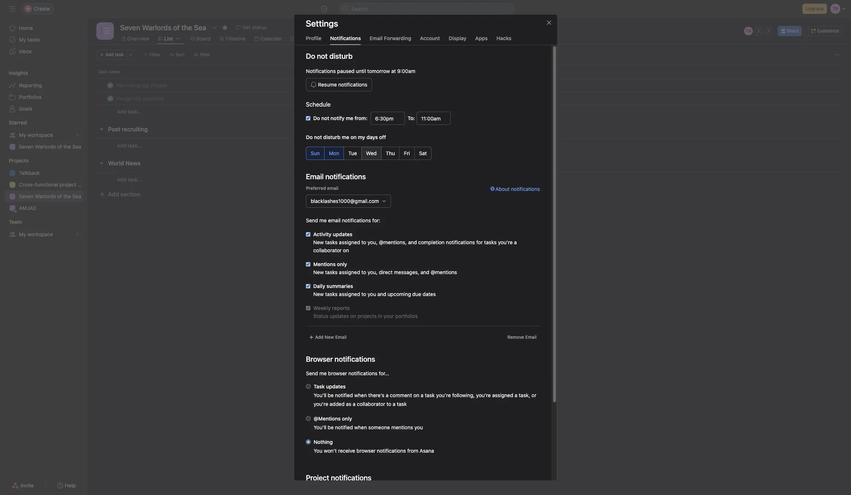 Task type: locate. For each thing, give the bounding box(es) containing it.
1 completed image from the top
[[106, 81, 115, 90]]

1 vertical spatial add task… button
[[117, 141, 142, 150]]

email down email notifications
[[327, 185, 338, 191]]

0 vertical spatial add task…
[[117, 108, 142, 115]]

1 vertical spatial add task…
[[117, 142, 142, 148]]

1 vertical spatial notifications
[[306, 68, 336, 74]]

1 vertical spatial notified
[[335, 424, 353, 430]]

workspace down amjad link
[[27, 231, 53, 237]]

you're down you'll
[[313, 401, 328, 407]]

my workspace down starred in the left of the page
[[19, 132, 53, 138]]

0 horizontal spatial task
[[98, 69, 107, 74]]

notifications for notifications
[[330, 35, 361, 41]]

1 vertical spatial and
[[420, 269, 429, 275]]

project notifications
[[306, 474, 371, 482]]

me up you'll
[[319, 370, 327, 376]]

tasks down the mentions
[[325, 269, 337, 275]]

2 workspace from the top
[[27, 231, 53, 237]]

notified inside task updates you'll be notified when there's a comment on a task you're following, you're assigned a task, or you're added as a collaborator to a task
[[335, 392, 353, 398]]

email inside button
[[335, 334, 346, 340]]

do up the sun
[[306, 134, 313, 140]]

task… for news
[[128, 176, 142, 182]]

1 vertical spatial browser
[[356, 448, 375, 454]]

2 send from the top
[[306, 370, 318, 376]]

seven warlords of the sea link down functional
[[4, 191, 83, 202]]

1 when from the top
[[354, 392, 367, 398]]

warlords up talkback link
[[35, 143, 56, 150]]

you inside daily summaries new tasks assigned to you and upcoming due dates
[[367, 291, 376, 297]]

the inside starred element
[[63, 143, 71, 150]]

not left notify
[[321, 115, 329, 121]]

0 horizontal spatial email
[[335, 334, 346, 340]]

do right do not notify me from: option
[[313, 115, 320, 121]]

when for there's
[[354, 392, 367, 398]]

0 horizontal spatial collaborator
[[313, 247, 341, 253]]

0 horizontal spatial browser
[[328, 370, 347, 376]]

0 vertical spatial task…
[[128, 108, 142, 115]]

1 my from the top
[[19, 37, 26, 43]]

2 horizontal spatial task
[[425, 392, 435, 398]]

of down the cross-functional project plan
[[57, 193, 62, 199]]

a right as
[[353, 401, 355, 407]]

my for the my workspace link within the teams element
[[19, 231, 26, 237]]

warlords inside projects element
[[35, 193, 56, 199]]

0 horizontal spatial you
[[367, 291, 376, 297]]

email notifications
[[306, 172, 366, 181]]

2 vertical spatial task…
[[128, 176, 142, 182]]

browser right receive
[[356, 448, 375, 454]]

invite button
[[7, 479, 38, 492]]

0 vertical spatial tb
[[746, 28, 751, 34]]

notifications inside the about notifications link
[[511, 186, 540, 192]]

0 vertical spatial my workspace link
[[4, 129, 83, 141]]

remove email
[[507, 334, 537, 340]]

1 vertical spatial add task… row
[[88, 138, 851, 152]]

browser inside nothing you won't receive browser notifications from asana
[[356, 448, 375, 454]]

assigned inside activity updates new tasks assigned to you, @mentions, and completion notifications for tasks you're a collaborator on
[[339, 239, 360, 245]]

3 add task… row from the top
[[88, 172, 851, 186]]

None text field
[[118, 21, 208, 34]]

0 vertical spatial notifications
[[330, 35, 361, 41]]

notifications up not disturb
[[330, 35, 361, 41]]

to down comment
[[386, 401, 391, 407]]

collaborator down there's
[[357, 401, 385, 407]]

you right mentions
[[414, 424, 423, 430]]

1 vertical spatial collaborator
[[357, 401, 385, 407]]

0 vertical spatial you
[[367, 291, 376, 297]]

0 vertical spatial add task… button
[[117, 108, 142, 116]]

you, inside activity updates new tasks assigned to you, @mentions, and completion notifications for tasks you're a collaborator on
[[367, 239, 377, 245]]

task…
[[128, 108, 142, 115], [128, 142, 142, 148], [128, 176, 142, 182]]

upgrade button
[[803, 4, 827, 14]]

2 horizontal spatial and
[[420, 269, 429, 275]]

overview
[[127, 35, 150, 42]]

task… down recruiting
[[128, 142, 142, 148]]

my down team
[[19, 231, 26, 237]]

updates for activity updates
[[333, 231, 352, 237]]

task,
[[519, 392, 530, 398]]

gantt link
[[434, 35, 453, 43]]

do
[[306, 52, 315, 60], [313, 115, 320, 121], [306, 134, 313, 140]]

1 vertical spatial email
[[328, 217, 340, 223]]

as
[[346, 401, 351, 407]]

2 vertical spatial my
[[19, 231, 26, 237]]

to inside mentions only new tasks assigned to you, direct messages, and @mentions
[[361, 269, 366, 275]]

email right the remove
[[525, 334, 537, 340]]

in
[[378, 313, 382, 319]]

assigned up summaries
[[339, 269, 360, 275]]

1 seven from the top
[[19, 143, 33, 150]]

files
[[414, 35, 425, 42]]

2 vertical spatial add task… button
[[117, 175, 142, 183]]

you inside @mentions only you'll be notified when someone mentions you
[[414, 424, 423, 430]]

1 task… from the top
[[128, 108, 142, 115]]

when left someone
[[354, 424, 367, 430]]

you're left following,
[[436, 392, 451, 398]]

when inside task updates you'll be notified when there's a comment on a task you're following, you're assigned a task, or you're added as a collaborator to a task
[[354, 392, 367, 398]]

assigned down summaries
[[339, 291, 360, 297]]

remove from starred image
[[222, 24, 228, 30]]

1 vertical spatial task
[[313, 383, 325, 390]]

0 vertical spatial when
[[354, 392, 367, 398]]

be for you'll
[[328, 392, 334, 398]]

cross-functional project plan
[[19, 181, 88, 188]]

1 add task… row from the top
[[88, 105, 851, 118]]

2 vertical spatial updates
[[326, 383, 346, 390]]

to inside task updates you'll be notified when there's a comment on a task you're following, you're assigned a task, or you're added as a collaborator to a task
[[386, 401, 391, 407]]

my workspace link
[[4, 129, 83, 141], [4, 229, 83, 240]]

1 completed checkbox from the top
[[106, 81, 115, 90]]

send up activity
[[306, 217, 318, 223]]

resume
[[318, 81, 337, 88]]

workspace inside teams element
[[27, 231, 53, 237]]

only for @mentions only
[[342, 416, 352, 422]]

notifications
[[330, 35, 361, 41], [306, 68, 336, 74]]

assigned inside mentions only new tasks assigned to you, direct messages, and @mentions
[[339, 269, 360, 275]]

new for new tasks assigned to you, direct messages, and @mentions
[[313, 269, 324, 275]]

post recruiting button
[[108, 123, 148, 136]]

insights
[[9, 70, 28, 76]]

only right the mentions
[[337, 261, 347, 267]]

my inside starred element
[[19, 132, 26, 138]]

1 vertical spatial seven warlords of the sea link
[[4, 191, 83, 202]]

task for task updates you'll be notified when there's a comment on a task you're following, you're assigned a task, or you're added as a collaborator to a task
[[313, 383, 325, 390]]

0 vertical spatial sea
[[72, 143, 81, 150]]

0 vertical spatial be
[[328, 392, 334, 398]]

0 vertical spatial notified
[[335, 392, 353, 398]]

1 of from the top
[[57, 143, 62, 150]]

gantt
[[440, 35, 453, 42]]

weekly reports status updates on projects in your portfolios
[[313, 305, 418, 319]]

0 horizontal spatial tb
[[326, 82, 332, 88]]

tue
[[348, 150, 357, 156]]

task… down assign hq locations text field
[[128, 108, 142, 115]]

talkback link
[[4, 167, 83, 179]]

1 vertical spatial seven warlords of the sea
[[19, 193, 81, 199]]

1 vertical spatial sea
[[72, 193, 81, 199]]

nothing
[[313, 439, 333, 445]]

add task… up section
[[117, 176, 142, 182]]

completed image for recruiting top pirates text box
[[106, 81, 115, 90]]

a right you're
[[514, 239, 517, 245]]

1 add task… from the top
[[117, 108, 142, 115]]

the down "project"
[[63, 193, 71, 199]]

cross-functional project plan link
[[4, 179, 88, 191]]

1 workspace from the top
[[27, 132, 53, 138]]

seven up projects
[[19, 143, 33, 150]]

inbox link
[[4, 46, 83, 57]]

the inside projects element
[[63, 193, 71, 199]]

a
[[514, 239, 517, 245], [386, 392, 388, 398], [421, 392, 423, 398], [515, 392, 517, 398], [353, 401, 355, 407], [393, 401, 395, 407]]

None radio
[[306, 384, 311, 389], [306, 440, 311, 444], [306, 384, 311, 389], [306, 440, 311, 444]]

mentions
[[391, 424, 413, 430]]

to
[[361, 239, 366, 245], [361, 269, 366, 275], [361, 291, 366, 297], [386, 401, 391, 407]]

task down comment
[[397, 401, 407, 407]]

add task… button up section
[[117, 175, 142, 183]]

2 add task… from the top
[[117, 142, 142, 148]]

1 horizontal spatial collaborator
[[357, 401, 385, 407]]

0 vertical spatial only
[[337, 261, 347, 267]]

and inside daily summaries new tasks assigned to you and upcoming due dates
[[377, 291, 386, 297]]

tb inside button
[[746, 28, 751, 34]]

task… up section
[[128, 176, 142, 182]]

add task… row
[[88, 105, 851, 118], [88, 138, 851, 152], [88, 172, 851, 186]]

2 vertical spatial add task… row
[[88, 172, 851, 186]]

0 vertical spatial add task… row
[[88, 105, 851, 118]]

add task… button
[[117, 108, 142, 116], [117, 141, 142, 150], [117, 175, 142, 183]]

send up you'll
[[306, 370, 318, 376]]

new down daily
[[313, 291, 324, 297]]

me up activity
[[319, 217, 327, 223]]

workspace inside starred element
[[27, 132, 53, 138]]

task up name
[[115, 52, 124, 57]]

and left completion
[[408, 239, 417, 245]]

2 warlords from the top
[[35, 193, 56, 199]]

my workspace link down goals link
[[4, 129, 83, 141]]

tasks inside 'link'
[[27, 37, 40, 43]]

seven warlords of the sea link up talkback link
[[4, 141, 83, 153]]

notifications
[[338, 81, 367, 88], [511, 186, 540, 192], [342, 217, 371, 223], [446, 239, 475, 245], [348, 370, 377, 376], [377, 448, 406, 454]]

2 notified from the top
[[335, 424, 353, 430]]

there's
[[368, 392, 384, 398]]

1 vertical spatial when
[[354, 424, 367, 430]]

1 my workspace from the top
[[19, 132, 53, 138]]

messages link
[[369, 35, 399, 43]]

email up activity
[[328, 217, 340, 223]]

0 vertical spatial do
[[306, 52, 315, 60]]

be right you'll
[[328, 392, 334, 398]]

you up weekly reports status updates on projects in your portfolios
[[367, 291, 376, 297]]

add task… button for news
[[117, 175, 142, 183]]

on right comment
[[413, 392, 419, 398]]

and inside mentions only new tasks assigned to you, direct messages, and @mentions
[[420, 269, 429, 275]]

tasks
[[27, 37, 40, 43], [325, 239, 337, 245], [484, 239, 496, 245], [325, 269, 337, 275], [325, 291, 337, 297]]

2 you, from the top
[[367, 269, 377, 275]]

my up inbox
[[19, 37, 26, 43]]

due
[[412, 291, 421, 297]]

new down activity
[[313, 239, 324, 245]]

new down status
[[325, 334, 334, 340]]

1 horizontal spatial you
[[414, 424, 423, 430]]

0 vertical spatial not
[[321, 115, 329, 121]]

daily summaries new tasks assigned to you and upcoming due dates
[[313, 283, 436, 297]]

you, inside mentions only new tasks assigned to you, direct messages, and @mentions
[[367, 269, 377, 275]]

tasks inside mentions only new tasks assigned to you, direct messages, and @mentions
[[325, 269, 337, 275]]

to inside activity updates new tasks assigned to you, @mentions, and completion notifications for tasks you're a collaborator on
[[361, 239, 366, 245]]

0 vertical spatial send
[[306, 217, 318, 223]]

when for someone
[[354, 424, 367, 430]]

recruiting top pirates cell
[[88, 79, 322, 92]]

add section button
[[96, 188, 143, 201]]

my inside teams element
[[19, 231, 26, 237]]

1 vertical spatial me
[[319, 217, 327, 223]]

1 send from the top
[[306, 217, 318, 223]]

0 vertical spatial of
[[57, 143, 62, 150]]

assigned down send me email notifications for:
[[339, 239, 360, 245]]

0 vertical spatial seven warlords of the sea
[[19, 143, 81, 150]]

add task… button down assign hq locations text field
[[117, 108, 142, 116]]

new inside activity updates new tasks assigned to you, @mentions, and completion notifications for tasks you're a collaborator on
[[313, 239, 324, 245]]

2 vertical spatial task
[[397, 401, 407, 407]]

task for task name
[[98, 69, 107, 74]]

dates
[[422, 291, 436, 297]]

new for new tasks assigned to you, @mentions, and completion notifications for tasks you're a collaborator on
[[313, 239, 324, 245]]

completion
[[418, 239, 444, 245]]

me
[[342, 134, 349, 140], [319, 217, 327, 223], [319, 370, 327, 376]]

0 vertical spatial and
[[408, 239, 417, 245]]

2 sea from the top
[[72, 193, 81, 199]]

my workspace
[[19, 132, 53, 138], [19, 231, 53, 237]]

0 vertical spatial updates
[[333, 231, 352, 237]]

tasks inside daily summaries new tasks assigned to you and upcoming due dates
[[325, 291, 337, 297]]

0 vertical spatial you,
[[367, 239, 377, 245]]

you're right following,
[[476, 392, 491, 398]]

only inside @mentions only you'll be notified when someone mentions you
[[342, 416, 352, 422]]

a inside activity updates new tasks assigned to you, @mentions, and completion notifications for tasks you're a collaborator on
[[514, 239, 517, 245]]

0 vertical spatial completed checkbox
[[106, 81, 115, 90]]

2 of from the top
[[57, 193, 62, 199]]

None radio
[[306, 416, 311, 421]]

only for mentions only
[[337, 261, 347, 267]]

and inside activity updates new tasks assigned to you, @mentions, and completion notifications for tasks you're a collaborator on
[[408, 239, 417, 245]]

0 vertical spatial browser
[[328, 370, 347, 376]]

3 add task… button from the top
[[117, 175, 142, 183]]

None checkbox
[[306, 284, 310, 288]]

row
[[88, 65, 851, 79], [96, 78, 842, 79], [88, 79, 851, 92], [88, 92, 851, 105]]

0 vertical spatial workspace
[[27, 132, 53, 138]]

assigned inside daily summaries new tasks assigned to you and upcoming due dates
[[339, 291, 360, 297]]

1 vertical spatial only
[[342, 416, 352, 422]]

1 vertical spatial not
[[314, 134, 322, 140]]

my workspace link inside teams element
[[4, 229, 83, 240]]

seven down cross-
[[19, 193, 33, 199]]

1 vertical spatial of
[[57, 193, 62, 199]]

1 vertical spatial updates
[[330, 313, 349, 319]]

workspace down goals link
[[27, 132, 53, 138]]

1 be from the top
[[328, 392, 334, 398]]

only inside mentions only new tasks assigned to you, direct messages, and @mentions
[[337, 261, 347, 267]]

1 vertical spatial task…
[[128, 142, 142, 148]]

not left disturb
[[314, 134, 322, 140]]

won't
[[324, 448, 337, 454]]

workspace for second the my workspace link from the bottom of the page
[[27, 132, 53, 138]]

task up you'll
[[313, 383, 325, 390]]

activity updates new tasks assigned to you, @mentions, and completion notifications for tasks you're a collaborator on
[[313, 231, 517, 253]]

completed image inside recruiting top pirates cell
[[106, 81, 115, 90]]

do down profile button
[[306, 52, 315, 60]]

1 notified from the top
[[335, 392, 353, 398]]

projects element
[[0, 154, 88, 215]]

completed checkbox inside assign hq locations cell
[[106, 94, 115, 103]]

updates
[[333, 231, 352, 237], [330, 313, 349, 319], [326, 383, 346, 390]]

1 vertical spatial the
[[63, 193, 71, 199]]

on left projects
[[350, 313, 356, 319]]

updates down send me email notifications for:
[[333, 231, 352, 237]]

0 vertical spatial seven
[[19, 143, 33, 150]]

be down '@mentions'
[[328, 424, 334, 430]]

nothing you won't receive browser notifications from asana
[[313, 439, 434, 454]]

add new email button
[[306, 332, 350, 342]]

timeline link
[[219, 35, 246, 43]]

0 vertical spatial my
[[19, 37, 26, 43]]

comment
[[390, 392, 412, 398]]

preferred
[[306, 185, 326, 191]]

me right disturb
[[342, 134, 349, 140]]

add task… button down post recruiting button
[[117, 141, 142, 150]]

1 vertical spatial tb
[[326, 82, 332, 88]]

1 seven warlords of the sea from the top
[[19, 143, 81, 150]]

project
[[60, 181, 76, 188]]

notified down '@mentions'
[[335, 424, 353, 430]]

warlords down cross-functional project plan link
[[35, 193, 56, 199]]

1 horizontal spatial task
[[397, 401, 407, 407]]

1 vertical spatial seven
[[19, 193, 33, 199]]

email forwarding
[[370, 35, 411, 41]]

to up weekly reports status updates on projects in your portfolios
[[361, 291, 366, 297]]

new
[[313, 239, 324, 245], [313, 269, 324, 275], [313, 291, 324, 297], [325, 334, 334, 340]]

collaborator inside activity updates new tasks assigned to you, @mentions, and completion notifications for tasks you're a collaborator on
[[313, 247, 341, 253]]

share
[[787, 28, 799, 34]]

completed checkbox inside recruiting top pirates cell
[[106, 81, 115, 90]]

list
[[164, 35, 173, 42]]

only down as
[[342, 416, 352, 422]]

of up talkback link
[[57, 143, 62, 150]]

2 when from the top
[[354, 424, 367, 430]]

not disturb
[[317, 52, 352, 60]]

team button
[[0, 218, 22, 226]]

Completed checkbox
[[106, 81, 115, 90], [106, 94, 115, 103]]

hacks
[[496, 35, 511, 41]]

1 sea from the top
[[72, 143, 81, 150]]

completed image
[[106, 81, 115, 90], [106, 94, 115, 103]]

0 vertical spatial collaborator
[[313, 247, 341, 253]]

email up browser notifications
[[335, 334, 346, 340]]

not for notify
[[321, 115, 329, 121]]

1 vertical spatial workspace
[[27, 231, 53, 237]]

close image
[[546, 20, 552, 26]]

notified inside @mentions only you'll be notified when someone mentions you
[[335, 424, 353, 430]]

notifications up the resume
[[306, 68, 336, 74]]

0 vertical spatial task
[[115, 52, 124, 57]]

collaborator inside task updates you'll be notified when there's a comment on a task you're following, you're assigned a task, or you're added as a collaborator to a task
[[357, 401, 385, 407]]

3 my from the top
[[19, 231, 26, 237]]

1 horizontal spatial and
[[408, 239, 417, 245]]

on down send me email notifications for:
[[343, 247, 349, 253]]

Assign HQ locations text field
[[115, 95, 166, 102]]

notifications paused until tomorrow at 9:00am
[[306, 68, 415, 74]]

add up post recruiting button
[[117, 108, 126, 115]]

1 horizontal spatial browser
[[356, 448, 375, 454]]

None text field
[[370, 112, 405, 125], [416, 112, 451, 125], [370, 112, 405, 125], [416, 112, 451, 125]]

be
[[328, 392, 334, 398], [328, 424, 334, 430]]

3 task… from the top
[[128, 176, 142, 182]]

someone
[[368, 424, 390, 430]]

1 vertical spatial my workspace
[[19, 231, 53, 237]]

to for updates
[[361, 239, 366, 245]]

my inside 'link'
[[19, 37, 26, 43]]

1 vertical spatial task
[[425, 392, 435, 398]]

add task… for recruiting
[[117, 142, 142, 148]]

my workspace down team
[[19, 231, 53, 237]]

1 horizontal spatial tb
[[746, 28, 751, 34]]

section
[[120, 191, 140, 198]]

from
[[407, 448, 418, 454]]

1 warlords from the top
[[35, 143, 56, 150]]

seven warlords of the sea
[[19, 143, 81, 150], [19, 193, 81, 199]]

updates down send me browser notifications for…
[[326, 383, 346, 390]]

2 add task… button from the top
[[117, 141, 142, 150]]

0 vertical spatial completed image
[[106, 81, 115, 90]]

email left 'forwarding' in the left of the page
[[370, 35, 383, 41]]

email
[[327, 185, 338, 191], [328, 217, 340, 223]]

1 vertical spatial my
[[19, 132, 26, 138]]

2 task… from the top
[[128, 142, 142, 148]]

1 vertical spatial completed checkbox
[[106, 94, 115, 103]]

task inside task updates you'll be notified when there's a comment on a task you're following, you're assigned a task, or you're added as a collaborator to a task
[[313, 383, 325, 390]]

tb
[[746, 28, 751, 34], [326, 82, 332, 88]]

1 the from the top
[[63, 143, 71, 150]]

2 my workspace from the top
[[19, 231, 53, 237]]

new inside 'add new email' button
[[325, 334, 334, 340]]

do for do not notify me from:
[[313, 115, 320, 121]]

task right comment
[[425, 392, 435, 398]]

2 vertical spatial me
[[319, 370, 327, 376]]

you, left direct
[[367, 269, 377, 275]]

and left upcoming
[[377, 291, 386, 297]]

be inside @mentions only you'll be notified when someone mentions you
[[328, 424, 334, 430]]

on
[[350, 134, 356, 140], [343, 247, 349, 253], [350, 313, 356, 319], [413, 392, 419, 398]]

teams element
[[0, 215, 88, 242]]

do for do not disturb
[[306, 52, 315, 60]]

collapse task list for this section image
[[99, 126, 104, 132]]

days off
[[366, 134, 386, 140]]

2 my from the top
[[19, 132, 26, 138]]

1 vertical spatial completed image
[[106, 94, 115, 103]]

starred button
[[0, 119, 27, 126]]

new inside mentions only new tasks assigned to you, direct messages, and @mentions
[[313, 269, 324, 275]]

you, for direct
[[367, 269, 377, 275]]

row containing tb
[[88, 79, 851, 92]]

2 completed image from the top
[[106, 94, 115, 103]]

my for second the my workspace link from the bottom of the page
[[19, 132, 26, 138]]

2 completed checkbox from the top
[[106, 94, 115, 103]]

0 vertical spatial my workspace
[[19, 132, 53, 138]]

a right comment
[[421, 392, 423, 398]]

you, left @mentions,
[[367, 239, 377, 245]]

warlords
[[35, 143, 56, 150], [35, 193, 56, 199]]

0 vertical spatial warlords
[[35, 143, 56, 150]]

2 vertical spatial add task…
[[117, 176, 142, 182]]

my workspace inside teams element
[[19, 231, 53, 237]]

be inside task updates you'll be notified when there's a comment on a task you're following, you're assigned a task, or you're added as a collaborator to a task
[[328, 392, 334, 398]]

tasks down activity
[[325, 239, 337, 245]]

updates inside activity updates new tasks assigned to you, @mentions, and completion notifications for tasks you're a collaborator on
[[333, 231, 352, 237]]

you, for @mentions,
[[367, 239, 377, 245]]

to inside daily summaries new tasks assigned to you and upcoming due dates
[[361, 291, 366, 297]]

about notifications link
[[490, 185, 540, 217]]

0 vertical spatial seven warlords of the sea link
[[4, 141, 83, 153]]

updates inside task updates you'll be notified when there's a comment on a task you're following, you're assigned a task, or you're added as a collaborator to a task
[[326, 383, 346, 390]]

0 vertical spatial the
[[63, 143, 71, 150]]

workflow
[[297, 35, 319, 42]]

tasks for daily summaries new tasks assigned to you and upcoming due dates
[[325, 291, 337, 297]]

2 seven warlords of the sea from the top
[[19, 193, 81, 199]]

add down status
[[315, 334, 323, 340]]

1 add task… button from the top
[[117, 108, 142, 116]]

add task… down post recruiting button
[[117, 142, 142, 148]]

None checkbox
[[306, 232, 310, 237], [306, 262, 310, 267], [306, 306, 310, 310], [306, 232, 310, 237], [306, 262, 310, 267], [306, 306, 310, 310]]

collaborator up the mentions
[[313, 247, 341, 253]]

daily
[[313, 283, 325, 289]]

add task… down assign hq locations text field
[[117, 108, 142, 115]]

add
[[106, 52, 114, 57], [117, 108, 126, 115], [117, 142, 126, 148], [117, 176, 126, 182], [108, 191, 119, 198], [315, 334, 323, 340]]

1 horizontal spatial you're
[[436, 392, 451, 398]]

header untitled section tree grid
[[88, 79, 851, 118]]

my
[[19, 37, 26, 43], [19, 132, 26, 138], [19, 231, 26, 237]]

2 vertical spatial do
[[306, 134, 313, 140]]

updates down reports
[[330, 313, 349, 319]]

new inside daily summaries new tasks assigned to you and upcoming due dates
[[313, 291, 324, 297]]

1 seven warlords of the sea link from the top
[[4, 141, 83, 153]]

seven warlords of the sea down the cross-functional project plan
[[19, 193, 81, 199]]

new down the mentions
[[313, 269, 324, 275]]

completed image inside assign hq locations cell
[[106, 94, 115, 103]]

2 seven from the top
[[19, 193, 33, 199]]

2 be from the top
[[328, 424, 334, 430]]

and right 'messages,'
[[420, 269, 429, 275]]

add task… button for recruiting
[[117, 141, 142, 150]]

add left section
[[108, 191, 119, 198]]

1 vertical spatial you
[[414, 424, 423, 430]]

0 horizontal spatial and
[[377, 291, 386, 297]]

2 my workspace link from the top
[[4, 229, 83, 240]]

browser down browser notifications
[[328, 370, 347, 376]]

3 add task… from the top
[[117, 176, 142, 182]]

be for you'll
[[328, 424, 334, 430]]

2 add task… row from the top
[[88, 138, 851, 152]]

my workspace link down amjad link
[[4, 229, 83, 240]]

1 you, from the top
[[367, 239, 377, 245]]

1 vertical spatial be
[[328, 424, 334, 430]]

1 vertical spatial send
[[306, 370, 318, 376]]

1 vertical spatial my workspace link
[[4, 229, 83, 240]]

when inside @mentions only you'll be notified when someone mentions you
[[354, 424, 367, 430]]

assignee
[[325, 69, 343, 74]]

to left @mentions,
[[361, 239, 366, 245]]

for
[[476, 239, 483, 245]]

1 vertical spatial do
[[313, 115, 320, 121]]

row containing task name
[[88, 65, 851, 79]]

summaries
[[326, 283, 353, 289]]

0 vertical spatial task
[[98, 69, 107, 74]]

seven warlords of the sea link
[[4, 141, 83, 153], [4, 191, 83, 202]]

assigned inside task updates you'll be notified when there's a comment on a task you're following, you're assigned a task, or you're added as a collaborator to a task
[[492, 392, 513, 398]]

name
[[109, 69, 120, 74]]

my for my tasks 'link'
[[19, 37, 26, 43]]

seven warlords of the sea up talkback link
[[19, 143, 81, 150]]

about notifications
[[495, 186, 540, 192]]

notified up as
[[335, 392, 353, 398]]

1 vertical spatial warlords
[[35, 193, 56, 199]]

task… inside header untitled section tree grid
[[128, 108, 142, 115]]

2 the from the top
[[63, 193, 71, 199]]

1 horizontal spatial task
[[313, 383, 325, 390]]

seven warlords of the sea link inside starred element
[[4, 141, 83, 153]]



Task type: vqa. For each thing, say whether or not it's contained in the screenshot.
top Our first project
no



Task type: describe. For each thing, give the bounding box(es) containing it.
send me email notifications for:
[[306, 217, 380, 223]]

sun
[[311, 150, 320, 156]]

assigned for only
[[339, 269, 360, 275]]

add new email
[[315, 334, 346, 340]]

me for email
[[319, 217, 327, 223]]

add task… for news
[[117, 176, 142, 182]]

direct
[[379, 269, 392, 275]]

invite
[[20, 482, 34, 489]]

files link
[[408, 35, 425, 43]]

add task… button inside header untitled section tree grid
[[117, 108, 142, 116]]

notifications for notifications paused until tomorrow at 9:00am
[[306, 68, 336, 74]]

paused
[[337, 68, 354, 74]]

world
[[108, 160, 124, 166]]

add task… inside header untitled section tree grid
[[117, 108, 142, 115]]

my tasks
[[19, 37, 40, 43]]

Do not notify me from: checkbox
[[306, 116, 310, 120]]

profile
[[306, 35, 321, 41]]

a down comment
[[393, 401, 395, 407]]

at
[[391, 68, 396, 74]]

do not notify me from:
[[313, 115, 367, 121]]

post
[[108, 126, 120, 133]]

seven inside starred element
[[19, 143, 33, 150]]

completed image for assign hq locations text field
[[106, 94, 115, 103]]

Recruiting top Pirates text field
[[115, 82, 169, 89]]

tasks right for
[[484, 239, 496, 245]]

a right there's
[[386, 392, 388, 398]]

for:
[[372, 217, 380, 223]]

overview link
[[121, 35, 150, 43]]

messages
[[375, 35, 399, 42]]

about
[[495, 186, 509, 192]]

resume notifications button
[[306, 78, 372, 91]]

disturb
[[323, 134, 340, 140]]

upcoming
[[387, 291, 411, 297]]

2 horizontal spatial you're
[[476, 392, 491, 398]]

preferred email
[[306, 185, 338, 191]]

profile button
[[306, 35, 321, 45]]

mentions only new tasks assigned to you, direct messages, and @mentions
[[313, 261, 457, 275]]

tasks for mentions only new tasks assigned to you, direct messages, and @mentions
[[325, 269, 337, 275]]

amjad link
[[4, 202, 83, 214]]

add task
[[106, 52, 124, 57]]

0 vertical spatial me
[[342, 134, 349, 140]]

to for only
[[361, 269, 366, 275]]

me for browser
[[319, 370, 327, 376]]

send for send me email notifications for:
[[306, 217, 318, 223]]

on inside weekly reports status updates on projects in your portfolios
[[350, 313, 356, 319]]

of inside projects element
[[57, 193, 62, 199]]

calendar
[[260, 35, 282, 42]]

you'll
[[313, 392, 326, 398]]

@mentions,
[[379, 239, 407, 245]]

not for disturb
[[314, 134, 322, 140]]

projects button
[[0, 157, 29, 164]]

starred
[[9, 119, 27, 126]]

a left task,
[[515, 392, 517, 398]]

hacks button
[[496, 35, 511, 45]]

tomorrow
[[367, 68, 390, 74]]

your
[[383, 313, 394, 319]]

notifications button
[[330, 35, 361, 45]]

add section
[[108, 191, 140, 198]]

add up add section button
[[117, 176, 126, 182]]

0 vertical spatial email
[[327, 185, 338, 191]]

list image
[[101, 27, 110, 35]]

date
[[378, 69, 387, 74]]

board link
[[191, 35, 211, 43]]

sea inside projects element
[[72, 193, 81, 199]]

add inside button
[[315, 334, 323, 340]]

notifications inside nothing you won't receive browser notifications from asana
[[377, 448, 406, 454]]

world news button
[[108, 157, 141, 170]]

add task… row for post recruiting
[[88, 138, 851, 152]]

mentions
[[313, 261, 335, 267]]

remove
[[507, 334, 524, 340]]

do not disturb
[[306, 52, 352, 60]]

add down post recruiting
[[117, 142, 126, 148]]

dashboard link
[[328, 35, 360, 43]]

mon
[[329, 150, 339, 156]]

recruiting
[[122, 126, 148, 133]]

account button
[[420, 35, 440, 45]]

of inside starred element
[[57, 143, 62, 150]]

apps
[[475, 35, 488, 41]]

my workspace inside starred element
[[19, 132, 53, 138]]

notifications inside the resume notifications button
[[338, 81, 367, 88]]

you'll
[[313, 424, 326, 430]]

workspace for the my workspace link within the teams element
[[27, 231, 53, 237]]

functional
[[35, 181, 58, 188]]

insights button
[[0, 69, 28, 77]]

completed checkbox for recruiting top pirates text box
[[106, 81, 115, 90]]

projects
[[9, 157, 29, 164]]

upgrade
[[806, 6, 824, 11]]

sea inside starred element
[[72, 143, 81, 150]]

portfolios
[[19, 94, 41, 100]]

to for summaries
[[361, 291, 366, 297]]

notifications inside activity updates new tasks assigned to you, @mentions, and completion notifications for tasks you're a collaborator on
[[446, 239, 475, 245]]

tb inside header untitled section tree grid
[[326, 82, 332, 88]]

2 seven warlords of the sea link from the top
[[4, 191, 83, 202]]

@mentions
[[313, 416, 340, 422]]

for…
[[379, 370, 389, 376]]

1 my workspace link from the top
[[4, 129, 83, 141]]

assigned for summaries
[[339, 291, 360, 297]]

1 horizontal spatial email
[[370, 35, 383, 41]]

display
[[449, 35, 466, 41]]

seven warlords of the sea inside projects element
[[19, 193, 81, 199]]

my tasks link
[[4, 34, 83, 46]]

on inside task updates you'll be notified when there's a comment on a task you're following, you're assigned a task, or you're added as a collaborator to a task
[[413, 392, 419, 398]]

0 horizontal spatial you're
[[313, 401, 328, 407]]

assign hq locations cell
[[88, 92, 322, 105]]

warlords inside starred element
[[35, 143, 56, 150]]

add inside button
[[108, 191, 119, 198]]

asana
[[419, 448, 434, 454]]

blacklashes1000@gmail.com button
[[306, 195, 391, 208]]

reporting
[[19, 82, 42, 88]]

do for do not disturb me on my days off
[[306, 134, 313, 140]]

receive
[[338, 448, 355, 454]]

task inside button
[[115, 52, 124, 57]]

2 horizontal spatial email
[[525, 334, 537, 340]]

hide sidebar image
[[9, 6, 15, 12]]

tyler
[[335, 82, 345, 88]]

collapse task list for this section image
[[99, 160, 104, 166]]

notified for updates
[[335, 392, 353, 398]]

notified for only
[[335, 424, 353, 430]]

updates for task updates
[[326, 383, 346, 390]]

updates inside weekly reports status updates on projects in your portfolios
[[330, 313, 349, 319]]

on inside activity updates new tasks assigned to you, @mentions, and completion notifications for tasks you're a collaborator on
[[343, 247, 349, 253]]

status
[[313, 313, 328, 319]]

seven warlords of the sea inside starred element
[[19, 143, 81, 150]]

world news
[[108, 160, 141, 166]]

assigned for updates
[[339, 239, 360, 245]]

black
[[346, 82, 357, 88]]

tasks for activity updates new tasks assigned to you, @mentions, and completion notifications for tasks you're a collaborator on
[[325, 239, 337, 245]]

starred element
[[0, 116, 88, 154]]

add up "task name"
[[106, 52, 114, 57]]

insights element
[[0, 66, 88, 116]]

do not disturb me on my days off
[[306, 134, 386, 140]]

9:00am
[[397, 68, 415, 74]]

on left the my
[[350, 134, 356, 140]]

add inside header untitled section tree grid
[[117, 108, 126, 115]]

board
[[196, 35, 211, 42]]

seven inside projects element
[[19, 193, 33, 199]]

thu
[[386, 150, 395, 156]]

completed checkbox for assign hq locations text field
[[106, 94, 115, 103]]

me from:
[[346, 115, 367, 121]]

send for send me browser notifications for…
[[306, 370, 318, 376]]

add task… row for world news
[[88, 172, 851, 186]]

send me browser notifications for…
[[306, 370, 389, 376]]

email forwarding button
[[370, 35, 411, 45]]

new for new tasks assigned to you and upcoming due dates
[[313, 291, 324, 297]]

global element
[[0, 18, 88, 62]]

home
[[19, 25, 33, 31]]

@mentions only you'll be notified when someone mentions you
[[313, 416, 423, 430]]

task updates you'll be notified when there's a comment on a task you're following, you're assigned a task, or you're added as a collaborator to a task
[[313, 383, 536, 407]]

task… for recruiting
[[128, 142, 142, 148]]



